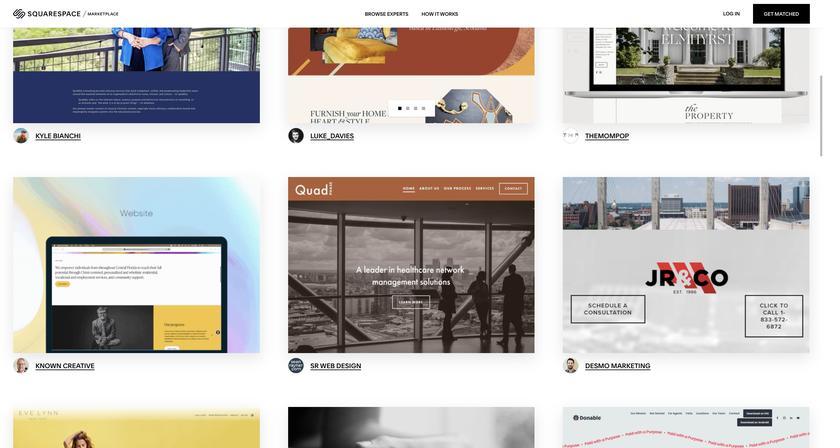 Task type: locate. For each thing, give the bounding box(es) containing it.
designer portfolio image image for known creative
[[13, 358, 29, 374]]

themompop link
[[585, 132, 629, 140]]

designer portfolio image image
[[13, 128, 29, 144], [288, 128, 304, 144], [563, 128, 579, 144], [13, 358, 29, 374], [288, 358, 304, 374], [563, 358, 579, 374]]

how it works link
[[422, 4, 458, 24]]

designer portfolio image image for kyle bianchi
[[13, 128, 29, 144]]

works
[[440, 11, 458, 17]]

luke_davies link
[[310, 132, 354, 140]]

sr web design
[[310, 362, 361, 370]]

desmo marketing
[[585, 362, 651, 370]]

designer portfolio image image for sr web design
[[288, 358, 304, 374]]

bianchi
[[53, 132, 81, 140]]

log in link
[[723, 10, 740, 17]]

kyle
[[35, 132, 52, 140]]

designer portfolio image image for themompop
[[563, 128, 579, 144]]

sr
[[310, 362, 319, 370]]

sr web design link
[[310, 362, 361, 370]]

desmo
[[585, 362, 610, 370]]

known creative link
[[35, 362, 95, 370]]

designer portfolio image image for luke_davies
[[288, 128, 304, 144]]



Task type: vqa. For each thing, say whether or not it's contained in the screenshot.
"Online"
no



Task type: describe. For each thing, give the bounding box(es) containing it.
desmo marketing link
[[585, 362, 651, 370]]

how
[[422, 11, 434, 17]]

luke_davies
[[310, 132, 354, 140]]

themompop
[[585, 132, 629, 140]]

marketing
[[611, 362, 651, 370]]

browse experts link
[[365, 4, 409, 24]]

get matched
[[764, 11, 799, 17]]

experts
[[387, 11, 409, 17]]

get
[[764, 11, 774, 17]]

squarespace marketplace image
[[13, 9, 118, 19]]

known creative
[[35, 362, 95, 370]]

kyle bianchi
[[35, 132, 81, 140]]

matched
[[775, 11, 799, 17]]

it
[[435, 11, 439, 17]]

designer portfolio image image for desmo marketing
[[563, 358, 579, 374]]

known
[[35, 362, 61, 370]]

web
[[320, 362, 335, 370]]

in
[[735, 10, 740, 17]]

browse experts
[[365, 11, 409, 17]]

kyle bianchi link
[[35, 132, 81, 140]]

design
[[336, 362, 361, 370]]

log in
[[723, 10, 740, 17]]

how it works
[[422, 11, 458, 17]]

creative
[[63, 362, 95, 370]]

browse
[[365, 11, 386, 17]]

get matched link
[[753, 4, 810, 24]]

log
[[723, 10, 734, 17]]



